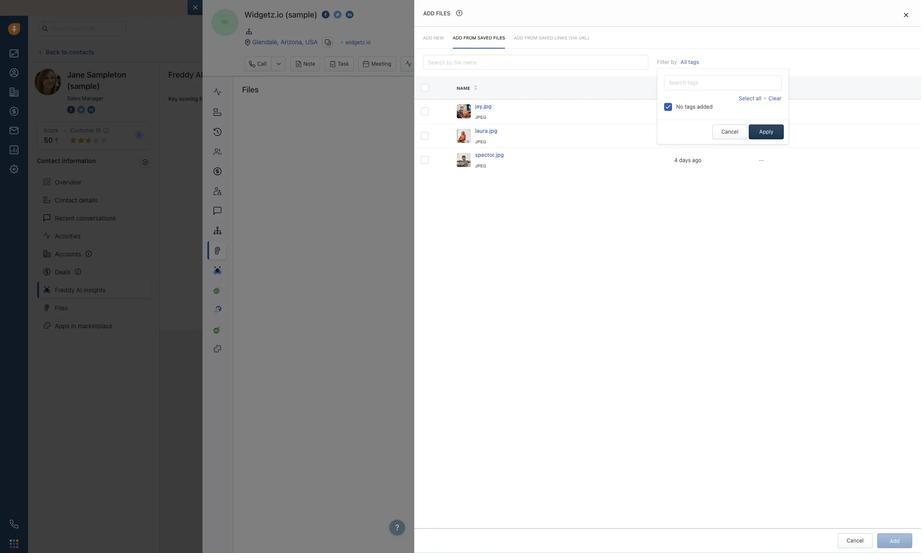Task type: vqa. For each thing, say whether or not it's contained in the screenshot.
Score
yes



Task type: locate. For each thing, give the bounding box(es) containing it.
1 vertical spatial add deal
[[482, 61, 504, 67]]

call link down "glendale,"
[[244, 57, 271, 72]]

recent
[[55, 214, 75, 222]]

add deal down click
[[482, 61, 504, 67]]

ago for jay.jpg
[[692, 108, 701, 115]]

filter
[[657, 59, 670, 66]]

contact information
[[37, 157, 96, 165]]

add inside dialog
[[482, 61, 492, 67]]

task button down widgetz.io
[[325, 57, 354, 72]]

arizona,
[[281, 38, 304, 45]]

1 ago from the top
[[692, 108, 701, 115]]

widgetz.io (sample)
[[245, 10, 317, 19]]

tab list
[[414, 27, 921, 49]]

from up available.
[[464, 35, 477, 40]]

sales for task
[[783, 49, 797, 55]]

insights up factors
[[205, 70, 233, 79]]

1 vertical spatial jpeg
[[475, 139, 486, 144]]

2 4 from the top
[[674, 157, 678, 163]]

call
[[613, 48, 622, 55], [257, 61, 267, 67]]

add down click
[[482, 61, 492, 67]]

0 vertical spatial add deal
[[851, 49, 873, 55]]

0 horizontal spatial meeting
[[372, 61, 392, 67]]

jpeg down laura.jpg link
[[475, 139, 486, 144]]

sales activities
[[783, 49, 820, 55], [414, 61, 451, 67]]

1 vertical spatial files
[[494, 35, 505, 40]]

4
[[674, 108, 678, 115], [674, 157, 678, 163]]

twitter circled image
[[334, 10, 342, 19]]

task button down the 'ends'
[[694, 44, 723, 59]]

possible
[[226, 96, 247, 102]]

0 horizontal spatial call link
[[244, 57, 271, 72]]

1 vertical spatial add
[[482, 61, 492, 67]]

activities for task
[[798, 49, 820, 55]]

-
[[759, 133, 761, 139], [761, 133, 764, 139], [759, 157, 761, 163], [761, 157, 764, 163]]

to right click
[[496, 48, 501, 55]]

1 vertical spatial freddy
[[55, 286, 75, 294]]

1 horizontal spatial add deal
[[851, 49, 873, 55]]

1 vertical spatial activities
[[429, 61, 451, 67]]

1 horizontal spatial saved
[[539, 35, 554, 40]]

add
[[851, 49, 861, 55], [482, 61, 492, 67]]

tab list containing add new
[[414, 27, 921, 49]]

add up the refresh.
[[514, 35, 524, 40]]

add deal for task
[[851, 49, 873, 55]]

task down your trial ends in 21 days
[[707, 48, 718, 55]]

glendale, arizona, usa
[[253, 38, 318, 45]]

tab panel containing add files
[[414, 0, 921, 553]]

1 horizontal spatial meeting
[[741, 48, 761, 55]]

note
[[304, 61, 315, 67]]

0 horizontal spatial cancel
[[721, 128, 738, 135]]

freddy down deals
[[55, 286, 75, 294]]

saved for files
[[478, 35, 492, 40]]

files up apps
[[55, 304, 68, 311]]

sync
[[426, 4, 440, 11]]

and
[[373, 4, 384, 11]]

0 horizontal spatial in
[[71, 322, 76, 329]]

to right back on the top left
[[61, 48, 67, 56]]

(sample) down jane
[[67, 82, 100, 91]]

call down "glendale,"
[[257, 61, 267, 67]]

1 horizontal spatial add deal button
[[838, 44, 877, 59]]

2 vertical spatial jpeg
[[475, 163, 486, 169]]

0 vertical spatial sales
[[783, 49, 797, 55]]

0 horizontal spatial ai
[[76, 286, 82, 294]]

0 vertical spatial jpeg
[[475, 115, 486, 120]]

1 vertical spatial meeting
[[372, 61, 392, 67]]

phone element
[[5, 516, 23, 533]]

0 vertical spatial activities
[[798, 49, 820, 55]]

1 horizontal spatial task
[[707, 48, 718, 55]]

ai up apps in marketplace
[[76, 286, 82, 294]]

call for call button to the left
[[257, 61, 267, 67]]

add inside add from saved files link
[[453, 35, 463, 40]]

0 vertical spatial 4
[[674, 108, 678, 115]]

connect your mailbox to improve deliverability and enable 2-way sync of email conversations.
[[238, 4, 508, 11]]

sales activities button
[[770, 44, 838, 59], [770, 44, 834, 59], [401, 57, 469, 72], [401, 57, 464, 72]]

added on
[[677, 85, 701, 91]]

4 for jay.jpg
[[674, 108, 678, 115]]

laura.jpg link
[[475, 127, 497, 136]]

1 vertical spatial deal
[[493, 61, 504, 67]]

contact down 50
[[37, 157, 60, 165]]

1 horizontal spatial freddy ai insights
[[168, 70, 233, 79]]

activities for meeting
[[429, 61, 451, 67]]

files left question circled icon
[[436, 10, 450, 17]]

0 vertical spatial (sample)
[[285, 10, 317, 19]]

2 ago from the top
[[692, 157, 701, 163]]

manager
[[82, 95, 104, 102]]

add deal button for meeting
[[469, 57, 508, 72]]

1 vertical spatial ago
[[692, 157, 701, 163]]

meeting button down explore
[[728, 44, 766, 59]]

0 vertical spatial --
[[759, 133, 764, 139]]

freddy up scoring
[[168, 70, 194, 79]]

2 from from the left
[[525, 35, 538, 40]]

1 vertical spatial 4
[[674, 157, 678, 163]]

recent conversations
[[55, 214, 116, 222]]

0 vertical spatial task
[[707, 48, 718, 55]]

add for task
[[851, 49, 861, 55]]

sales activities down 'updates'
[[414, 61, 451, 67]]

facebook circled image for twitter circled icon
[[67, 105, 75, 114]]

1 vertical spatial task
[[338, 61, 349, 67]]

1 vertical spatial 4 days ago
[[674, 157, 701, 163]]

deal down click
[[493, 61, 504, 67]]

from up search by file name text field
[[525, 35, 538, 40]]

0 horizontal spatial deal
[[493, 61, 504, 67]]

1 jpeg from the top
[[475, 115, 486, 120]]

jane
[[67, 70, 85, 79]]

contact details
[[55, 196, 98, 204]]

call button
[[600, 44, 627, 59], [244, 57, 271, 72]]

0 vertical spatial sales activities
[[783, 49, 820, 55]]

freddy ai insights down deals
[[55, 286, 106, 294]]

jpeg down spector.jpg "link"
[[475, 163, 486, 169]]

0 vertical spatial facebook circled image
[[322, 10, 330, 19]]

connect your mailbox link
[[238, 4, 302, 11]]

information
[[62, 157, 96, 165]]

0 horizontal spatial add deal button
[[469, 57, 508, 72]]

clear link
[[768, 95, 781, 102]]

0 horizontal spatial freddy ai insights
[[55, 286, 106, 294]]

meeting
[[741, 48, 761, 55], [372, 61, 392, 67]]

dialog
[[188, 0, 921, 553], [414, 0, 921, 553]]

deal inside dialog
[[493, 61, 504, 67]]

add inside add new link
[[423, 35, 433, 40]]

0 vertical spatial cancel button
[[712, 124, 747, 139]]

1 4 days ago from the top
[[674, 108, 701, 115]]

files up click
[[494, 35, 505, 40]]

tags right all
[[688, 59, 699, 66]]

ago
[[692, 108, 701, 115], [692, 157, 701, 163]]

deal for meeting
[[493, 61, 504, 67]]

url)
[[579, 35, 590, 40]]

jpeg for spector.jpg
[[475, 163, 486, 169]]

0 vertical spatial ago
[[692, 108, 701, 115]]

1 horizontal spatial call
[[613, 48, 622, 55]]

saved left links
[[539, 35, 554, 40]]

1 vertical spatial contact
[[55, 196, 77, 204]]

0 horizontal spatial activities
[[429, 61, 451, 67]]

add down the 'what's new' icon
[[851, 49, 861, 55]]

jpeg down jay.jpg link
[[475, 115, 486, 120]]

0 horizontal spatial add
[[482, 61, 492, 67]]

jpeg
[[475, 115, 486, 120], [475, 139, 486, 144], [475, 163, 486, 169]]

1 vertical spatial (sample)
[[67, 82, 100, 91]]

mailbox
[[278, 4, 301, 11]]

call for right call button
[[613, 48, 622, 55]]

1 vertical spatial ai
[[76, 286, 82, 294]]

(sample) inside dialog
[[285, 10, 317, 19]]

to for connect
[[302, 4, 308, 11]]

freddy ai insights up factors
[[168, 70, 233, 79]]

1 horizontal spatial activities
[[798, 49, 820, 55]]

0 horizontal spatial (sample)
[[67, 82, 100, 91]]

2 horizontal spatial sales
[[783, 49, 797, 55]]

freddy ai insights
[[168, 70, 233, 79], [55, 286, 106, 294]]

1 vertical spatial days
[[679, 108, 691, 115]]

(sample)
[[285, 10, 317, 19], [67, 82, 100, 91]]

ai
[[196, 70, 203, 79], [76, 286, 82, 294]]

call button down "glendale,"
[[244, 57, 271, 72]]

linkedin circled image
[[87, 105, 95, 114]]

enable
[[386, 4, 405, 11]]

1 vertical spatial sales
[[414, 61, 427, 67]]

1 horizontal spatial sales
[[414, 61, 427, 67]]

1 vertical spatial facebook circled image
[[67, 105, 75, 114]]

key scoring factors link
[[168, 88, 217, 110]]

no tags added
[[676, 103, 713, 110]]

call right email
[[613, 48, 622, 55]]

tags right no
[[685, 103, 696, 110]]

contact for contact information
[[37, 157, 60, 165]]

1 from from the left
[[464, 35, 477, 40]]

refresh.
[[503, 48, 522, 55]]

(sample) inside jane sampleton (sample) sales manager
[[67, 82, 100, 91]]

apply
[[759, 128, 773, 135]]

apply button
[[749, 124, 784, 139]]

-- down apply button
[[759, 157, 764, 163]]

sales up twitter circled icon
[[67, 95, 80, 102]]

add inside add from saved links (via url) link
[[514, 35, 524, 40]]

spector.jpg
[[475, 152, 504, 158]]

tab panel
[[414, 0, 921, 553]]

on
[[694, 85, 701, 91]]

0 horizontal spatial add deal
[[482, 61, 504, 67]]

add up available.
[[453, 35, 463, 40]]

1 horizontal spatial ai
[[196, 70, 203, 79]]

sales down plans
[[783, 49, 797, 55]]

2 horizontal spatial to
[[496, 48, 501, 55]]

0 horizontal spatial sales
[[67, 95, 80, 102]]

add for meeting
[[482, 61, 492, 67]]

in right apps
[[71, 322, 76, 329]]

freddy
[[168, 70, 194, 79], [55, 286, 75, 294]]

0 vertical spatial files
[[242, 85, 259, 94]]

in left 21
[[716, 25, 720, 31]]

deal down the 'what's new' icon
[[862, 49, 873, 55]]

tags
[[761, 85, 773, 91]]

facebook circled image inside dialog
[[322, 10, 330, 19]]

updates available. click to refresh. link
[[423, 44, 526, 60]]

days for jay.jpg
[[679, 108, 691, 115]]

spector.jpg link
[[475, 151, 504, 161]]

0 vertical spatial 4 days ago
[[674, 108, 701, 115]]

0 horizontal spatial sales activities
[[414, 61, 451, 67]]

connect
[[238, 4, 262, 11]]

add for add files
[[423, 10, 435, 17]]

saved for links
[[539, 35, 554, 40]]

1 horizontal spatial cancel button
[[838, 534, 873, 548]]

laura.jpg
[[475, 127, 497, 134]]

1 vertical spatial --
[[759, 157, 764, 163]]

facebook circled image left twitter circled icon
[[67, 105, 75, 114]]

0 vertical spatial freddy
[[168, 70, 194, 79]]

call link right email
[[600, 44, 627, 59]]

deliverability
[[335, 4, 372, 11]]

close image
[[904, 12, 908, 18]]

facebook circled image for twitter circled image in the left top of the page
[[322, 10, 330, 19]]

add for add from saved links (via url)
[[514, 35, 524, 40]]

contact
[[37, 157, 60, 165], [55, 196, 77, 204]]

1 vertical spatial tags
[[685, 103, 696, 110]]

1 horizontal spatial from
[[525, 35, 538, 40]]

0 horizontal spatial insights
[[84, 286, 106, 294]]

days
[[728, 25, 739, 31], [679, 108, 691, 115], [679, 157, 691, 163]]

what's new image
[[857, 26, 864, 32]]

2 vertical spatial sales
[[67, 95, 80, 102]]

3 jpeg from the top
[[475, 163, 486, 169]]

task
[[707, 48, 718, 55], [338, 61, 349, 67]]

(sample) up arizona,
[[285, 10, 317, 19]]

files up possible duplicates (0)
[[242, 85, 259, 94]]

1 dialog from the left
[[188, 0, 921, 553]]

--
[[759, 133, 764, 139], [759, 157, 764, 163]]

sales inside jane sampleton (sample) sales manager
[[67, 95, 80, 102]]

1 horizontal spatial (sample)
[[285, 10, 317, 19]]

from
[[464, 35, 477, 40], [525, 35, 538, 40]]

contact up recent
[[55, 196, 77, 204]]

files
[[436, 10, 450, 17], [494, 35, 505, 40]]

0 horizontal spatial call
[[257, 61, 267, 67]]

0 horizontal spatial task button
[[325, 57, 354, 72]]

add left new
[[423, 35, 433, 40]]

insights up marketplace
[[84, 286, 106, 294]]

0 horizontal spatial call button
[[244, 57, 271, 72]]

sales activities down plans
[[783, 49, 820, 55]]

saved up click
[[478, 35, 492, 40]]

1 horizontal spatial sales activities
[[783, 49, 820, 55]]

0 horizontal spatial freddy
[[55, 286, 75, 294]]

linkedin circled image
[[346, 10, 354, 19]]

to right mailbox
[[302, 4, 308, 11]]

1 vertical spatial cancel
[[847, 537, 864, 544]]

sales activities for task
[[783, 49, 820, 55]]

1 vertical spatial freddy ai insights
[[55, 286, 106, 294]]

task down widgetz.io
[[338, 61, 349, 67]]

1 -- from the top
[[759, 133, 764, 139]]

Search your CRM... text field
[[39, 21, 126, 36]]

widgetz.io
[[345, 39, 371, 45]]

sales inside dialog
[[414, 61, 427, 67]]

1 horizontal spatial deal
[[862, 49, 873, 55]]

0 horizontal spatial meeting button
[[358, 57, 396, 72]]

no
[[676, 103, 683, 110]]

0 vertical spatial insights
[[205, 70, 233, 79]]

add left of
[[423, 10, 435, 17]]

2 4 days ago from the top
[[674, 157, 701, 163]]

apps in marketplace
[[55, 322, 113, 329]]

2 -- from the top
[[759, 157, 764, 163]]

facebook circled image
[[322, 10, 330, 19], [67, 105, 75, 114]]

2 saved from the left
[[539, 35, 554, 40]]

1 vertical spatial call
[[257, 61, 267, 67]]

add deal
[[851, 49, 873, 55], [482, 61, 504, 67]]

2 jpeg from the top
[[475, 139, 486, 144]]

meeting button down widgetz.io link
[[358, 57, 396, 72]]

0 horizontal spatial files
[[55, 304, 68, 311]]

1 horizontal spatial files
[[494, 35, 505, 40]]

widgetz.io
[[245, 10, 284, 19]]

cancel for cancel button to the bottom
[[847, 537, 864, 544]]

click
[[483, 48, 495, 55]]

1 4 from the top
[[674, 108, 678, 115]]

-- for laura.jpg
[[759, 133, 764, 139]]

sales down add new link
[[414, 61, 427, 67]]

email
[[577, 48, 591, 55]]

customer
[[70, 127, 94, 134]]

cancel
[[721, 128, 738, 135], [847, 537, 864, 544]]

0 horizontal spatial files
[[436, 10, 450, 17]]

question circled image
[[454, 7, 464, 19]]

glendale, arizona, usa link
[[253, 38, 318, 45]]

0 vertical spatial cancel
[[721, 128, 738, 135]]

add deal button down click
[[469, 57, 508, 72]]

2 dialog from the left
[[414, 0, 921, 553]]

from for add from saved links (via url)
[[525, 35, 538, 40]]

call button right email
[[600, 44, 627, 59]]

possible duplicates (0) link
[[226, 88, 284, 110]]

facebook circled image left twitter circled image in the left top of the page
[[322, 10, 330, 19]]

1 horizontal spatial files
[[242, 85, 259, 94]]

ai up key scoring factors
[[196, 70, 203, 79]]

1 saved from the left
[[478, 35, 492, 40]]

new
[[434, 35, 444, 40]]

0 vertical spatial deal
[[862, 49, 873, 55]]

add deal down the 'what's new' icon
[[851, 49, 873, 55]]

cancel for the left cancel button
[[721, 128, 738, 135]]

-- down all
[[759, 133, 764, 139]]

add deal button down the 'what's new' icon
[[838, 44, 877, 59]]

0 vertical spatial call
[[613, 48, 622, 55]]

select all
[[739, 95, 761, 102]]

insights
[[205, 70, 233, 79], [84, 286, 106, 294]]

activities inside dialog
[[429, 61, 451, 67]]

2 vertical spatial days
[[679, 157, 691, 163]]

1 horizontal spatial facebook circled image
[[322, 10, 330, 19]]

deal
[[862, 49, 873, 55], [493, 61, 504, 67]]

links
[[555, 35, 568, 40]]



Task type: describe. For each thing, give the bounding box(es) containing it.
0 horizontal spatial to
[[61, 48, 67, 56]]

jpeg for laura.jpg
[[475, 139, 486, 144]]

(0)
[[277, 96, 284, 102]]

accounts
[[55, 250, 81, 258]]

0 horizontal spatial task
[[338, 61, 349, 67]]

0 horizontal spatial cancel button
[[712, 124, 747, 139]]

freshworks switcher image
[[10, 540, 18, 548]]

key scoring factors
[[168, 96, 217, 102]]

2-
[[407, 4, 413, 11]]

4 days ago for jay.jpg
[[674, 108, 701, 115]]

all tags link
[[681, 59, 699, 66]]

sales for meeting
[[414, 61, 427, 67]]

sampleton
[[87, 70, 126, 79]]

explore plans link
[[751, 23, 794, 34]]

add new link
[[423, 27, 444, 49]]

(via
[[569, 35, 578, 40]]

0 vertical spatial meeting
[[741, 48, 761, 55]]

add for add new
[[423, 35, 433, 40]]

explore
[[755, 25, 774, 32]]

back to contacts link
[[37, 45, 95, 59]]

jay.jpg
[[475, 103, 492, 110]]

clear
[[768, 95, 781, 102]]

0 vertical spatial ai
[[196, 70, 203, 79]]

dialog containing widgetz.io (sample)
[[188, 0, 921, 553]]

jane sampleton (sample) sales manager
[[67, 70, 126, 102]]

1 vertical spatial in
[[71, 322, 76, 329]]

4 days ago for spector.jpg
[[674, 157, 701, 163]]

Search tags text field
[[664, 75, 781, 90]]

activities
[[55, 232, 81, 240]]

0 vertical spatial tags
[[688, 59, 699, 66]]

sms button
[[646, 44, 675, 59]]

add files
[[423, 10, 450, 17]]

all
[[756, 95, 761, 102]]

twitter circled image
[[77, 105, 85, 114]]

1 horizontal spatial in
[[716, 25, 720, 31]]

add for add from saved files
[[453, 35, 463, 40]]

from for add from saved files
[[464, 35, 477, 40]]

1 horizontal spatial call link
[[600, 44, 627, 59]]

note button
[[290, 57, 320, 72]]

deals
[[55, 268, 71, 276]]

1 horizontal spatial task button
[[694, 44, 723, 59]]

explore plans
[[755, 25, 790, 32]]

glendale,
[[253, 38, 279, 45]]

sms
[[659, 48, 670, 55]]

ago for spector.jpg
[[692, 157, 701, 163]]

4 for spector.jpg
[[674, 157, 678, 163]]

your
[[681, 25, 692, 31]]

phone image
[[10, 520, 18, 529]]

dialog containing add files
[[414, 0, 921, 553]]

1 vertical spatial cancel button
[[838, 534, 873, 548]]

trial
[[693, 25, 702, 31]]

email
[[449, 4, 464, 11]]

updates available. click to refresh.
[[436, 48, 522, 55]]

0 vertical spatial freddy ai insights
[[168, 70, 233, 79]]

jpeg for jay.jpg
[[475, 115, 486, 120]]

key
[[168, 96, 178, 102]]

1 horizontal spatial meeting button
[[728, 44, 766, 59]]

back to contacts
[[46, 48, 94, 56]]

scoring
[[179, 96, 198, 102]]

contact for contact details
[[55, 196, 77, 204]]

sales activities for meeting
[[414, 61, 451, 67]]

days for spector.jpg
[[679, 157, 691, 163]]

all
[[681, 59, 687, 66]]

apps
[[55, 322, 69, 329]]

-- for spector.jpg
[[759, 157, 764, 163]]

available.
[[458, 48, 481, 55]]

widgetz.io link
[[345, 39, 371, 45]]

details
[[79, 196, 98, 204]]

add from saved links (via url) link
[[514, 27, 590, 49]]

select all link
[[739, 95, 761, 102]]

fit
[[96, 127, 101, 134]]

possible duplicates (0)
[[226, 96, 284, 102]]

to for updates
[[496, 48, 501, 55]]

50 button
[[44, 136, 60, 144]]

deal for task
[[862, 49, 873, 55]]

duplicates
[[249, 96, 275, 102]]

ends
[[703, 25, 715, 31]]

added
[[677, 85, 693, 91]]

jay.jpg link
[[475, 103, 492, 112]]

0 vertical spatial days
[[728, 25, 739, 31]]

add from saved files link
[[453, 27, 505, 49]]

overview
[[55, 178, 81, 186]]

email button
[[564, 44, 595, 59]]

improve
[[310, 4, 333, 11]]

Search by file name text field
[[423, 55, 648, 70]]

add deal for meeting
[[482, 61, 504, 67]]

customer fit
[[70, 127, 101, 134]]

add new
[[423, 35, 444, 40]]

send email image
[[834, 25, 840, 32]]

way
[[413, 4, 425, 11]]

your
[[264, 4, 277, 11]]

marketplace
[[78, 322, 113, 329]]

score
[[44, 127, 58, 134]]

plans
[[776, 25, 790, 32]]

of
[[441, 4, 447, 11]]

1 horizontal spatial insights
[[205, 70, 233, 79]]

1 horizontal spatial call button
[[600, 44, 627, 59]]

add deal button for task
[[838, 44, 877, 59]]

1 horizontal spatial freddy
[[168, 70, 194, 79]]

add from saved files
[[453, 35, 505, 40]]

mng settings image
[[142, 159, 148, 165]]

21
[[722, 25, 727, 31]]

meeting inside dialog
[[372, 61, 392, 67]]

conversations
[[76, 214, 116, 222]]

name
[[457, 85, 470, 91]]

add from saved links (via url)
[[514, 35, 590, 40]]

back
[[46, 48, 60, 56]]

updates
[[436, 48, 456, 55]]

50
[[44, 136, 53, 144]]

1 vertical spatial insights
[[84, 286, 106, 294]]



